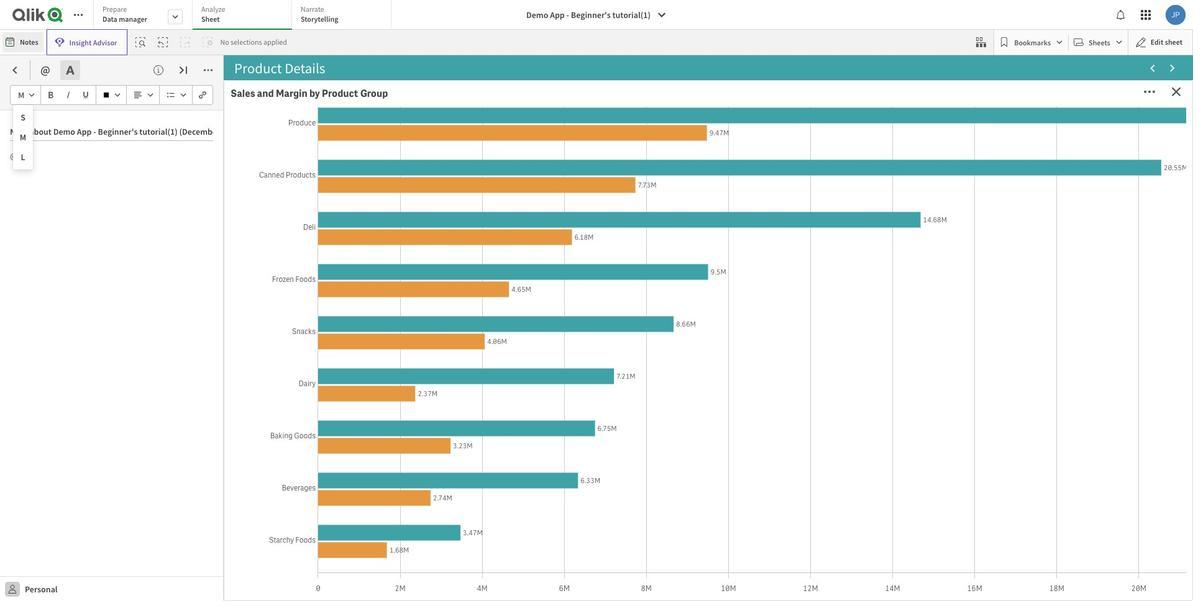 Task type: locate. For each thing, give the bounding box(es) containing it.
bookmarks
[[1015, 38, 1052, 47]]

top inside icon in the top right and selecting the sheet that you want to explore.
[[375, 337, 396, 355]]

menu
[[13, 105, 33, 170]]

m up l
[[20, 132, 26, 143]]

1 vertical spatial product
[[1009, 136, 1045, 149]]

by inside continue to explore this app by interacting with the rest of the sheets
[[415, 244, 430, 262]]

and right 'right'
[[429, 337, 452, 355]]

this inside product treemap * the data set contains negative or zero values that cannot be shown in this chart. application
[[1131, 579, 1144, 589]]

top
[[261, 316, 281, 334], [375, 337, 396, 355]]

navigate
[[239, 297, 291, 315], [318, 316, 371, 334]]

sales left per
[[917, 136, 942, 149]]

top inside in the top right. navigate to a specific sheet by selecting the
[[261, 316, 281, 334]]

this left chart.
[[1131, 579, 1144, 589]]

try
[[509, 206, 526, 224]]

this left the app at the left top of page
[[363, 244, 387, 262]]

0 horizontal spatial your
[[422, 357, 449, 375]]

your
[[528, 149, 555, 167], [422, 357, 449, 375]]

group down "region"
[[1047, 136, 1075, 149]]

product
[[322, 87, 359, 100], [1009, 136, 1045, 149], [879, 350, 915, 363]]

navigate down the rest
[[239, 297, 291, 315]]

1 horizontal spatial group
[[1047, 136, 1075, 149]]

step back image
[[158, 37, 168, 47]]

your down 'right'
[[422, 357, 449, 375]]

your right the all
[[528, 149, 555, 167]]

1 horizontal spatial top
[[375, 337, 396, 355]]

no selections applied
[[220, 37, 287, 47]]

region element
[[1034, 90, 1059, 100]]

sheet
[[1166, 37, 1183, 47], [425, 168, 458, 186], [325, 297, 358, 315], [376, 297, 409, 315], [447, 316, 481, 334], [534, 337, 567, 355]]

that inside application
[[1044, 579, 1059, 589]]

go
[[271, 168, 287, 186]]

1 horizontal spatial your
[[528, 149, 555, 167]]

1 vertical spatial group
[[1047, 136, 1075, 149]]

1 vertical spatial top
[[375, 337, 396, 355]]

this
[[400, 168, 423, 186], [363, 244, 387, 262], [1131, 579, 1144, 589]]

0 vertical spatial selecting
[[500, 316, 554, 334]]

l
[[21, 152, 25, 163]]

analyze
[[201, 4, 225, 14]]

average sales per invoice by product group application
[[872, 129, 1188, 339]]

make
[[330, 206, 362, 224]]

is
[[522, 187, 532, 205]]

1 vertical spatial you
[[266, 357, 287, 375]]

continue
[[239, 244, 296, 262]]

in up give
[[468, 187, 479, 205]]

year element
[[235, 90, 251, 100]]

product right margin
[[322, 87, 359, 100]]

by inside in the top right. navigate to a specific sheet by selecting the
[[483, 316, 497, 334]]

the
[[884, 579, 897, 589]]

1 vertical spatial @
[[10, 150, 17, 162]]

in the top right. navigate to a specific sheet by selecting the
[[239, 297, 577, 334]]

application
[[0, 0, 1194, 602], [229, 129, 586, 596]]

0 horizontal spatial and
[[257, 87, 274, 100]]

that
[[270, 149, 294, 167], [473, 206, 497, 224], [239, 357, 263, 375], [1044, 579, 1059, 589]]

using
[[412, 297, 445, 315]]

0 vertical spatial m
[[18, 90, 25, 101]]

the
[[316, 187, 336, 205], [534, 244, 555, 262], [282, 264, 303, 282], [447, 297, 467, 315], [239, 316, 258, 334], [557, 316, 577, 334], [353, 337, 373, 355], [511, 337, 531, 355], [296, 379, 315, 397]]

all
[[497, 149, 511, 167]]

sheet down icons on the left of page
[[534, 337, 567, 355]]

you inside icon in the top right and selecting the sheet that you want to explore.
[[266, 357, 287, 375]]

2 horizontal spatial and
[[429, 337, 452, 355]]

@ button
[[35, 60, 55, 80]]

@ left l
[[10, 150, 17, 162]]

in right shown
[[1123, 579, 1129, 589]]

1 vertical spatial explore
[[315, 244, 360, 262]]

product inside product treemap * the data set contains negative or zero values that cannot be shown in this chart. application
[[879, 350, 915, 363]]

1 vertical spatial of
[[266, 264, 279, 282]]

0 horizontal spatial @
[[10, 150, 17, 162]]

1 horizontal spatial @
[[40, 63, 50, 77]]

1 vertical spatial your
[[422, 357, 449, 375]]

explore inside continue to explore this app by interacting with the rest of the sheets
[[315, 244, 360, 262]]

1 vertical spatial navigate
[[318, 316, 371, 334]]

top left right.
[[261, 316, 281, 334]]

how
[[344, 149, 370, 167]]

this inside now that you see how qlik sense connects all of your data, go ahead and explore this sheet by making selections in the filters above. clicking in charts is another way to make selections so give that a try too!
[[400, 168, 423, 186]]

in right icon
[[340, 337, 350, 355]]

0 vertical spatial top
[[261, 316, 281, 334]]

0 vertical spatial this
[[400, 168, 423, 186]]

m up s
[[18, 90, 25, 101]]

set
[[917, 579, 928, 589]]

toggle formatting element
[[60, 60, 85, 80]]

1 vertical spatial this
[[363, 244, 387, 262]]

@ left the toggle formatting icon
[[40, 63, 50, 77]]

navigate inside in the top right. navigate to a specific sheet by selecting the
[[318, 316, 371, 334]]

selecting inside 'clear your selections by selecting the'
[[239, 379, 293, 397]]

this down sense on the left
[[400, 168, 423, 186]]

explore up "." at the left
[[315, 244, 360, 262]]

2 vertical spatial product
[[879, 350, 915, 363]]

quarter element
[[395, 90, 424, 100]]

and right year element
[[257, 87, 274, 100]]

0 horizontal spatial a
[[389, 316, 396, 334]]

to inside icon in the top right and selecting the sheet that you want to explore.
[[323, 357, 335, 375]]

in right icons on the left of page
[[549, 297, 560, 315]]

of down continue on the top of the page
[[266, 264, 279, 282]]

a left try
[[499, 206, 506, 224]]

you inside now that you see how qlik sense connects all of your data, go ahead and explore this sheet by making selections in the filters above. clicking in charts is another way to make selections so give that a try too!
[[297, 149, 318, 167]]

0 horizontal spatial sales
[[231, 87, 255, 100]]

sheet up specific at bottom left
[[376, 297, 409, 315]]

0 horizontal spatial group
[[361, 87, 388, 100]]

top up clear
[[375, 337, 396, 355]]

expand image
[[178, 65, 188, 75]]

2 vertical spatial this
[[1131, 579, 1144, 589]]

a left specific at bottom left
[[389, 316, 396, 334]]

and inside icon in the top right and selecting the sheet that you want to explore.
[[429, 337, 452, 355]]

group left quarter
[[361, 87, 388, 100]]

selections tool image
[[977, 37, 987, 47]]

1 horizontal spatial sales
[[917, 136, 942, 149]]

product left the treemap
[[879, 350, 915, 363]]

selecting inside icon in the top right and selecting the sheet that you want to explore.
[[455, 337, 509, 355]]

menu containing s m l
[[13, 105, 33, 170]]

1 horizontal spatial product
[[879, 350, 915, 363]]

navigate down navigate from sheet to sheet using the at the left of page
[[318, 316, 371, 334]]

prepare
[[103, 4, 127, 14]]

manager
[[119, 14, 147, 24]]

selecting inside in the top right. navigate to a specific sheet by selecting the
[[500, 316, 554, 334]]

1 horizontal spatial navigate
[[318, 316, 371, 334]]

0 horizontal spatial this
[[363, 244, 387, 262]]

1 vertical spatial m
[[20, 132, 26, 143]]

sheet right "edit"
[[1166, 37, 1183, 47]]

demo app - beginner's tutorial(1) button
[[519, 5, 675, 25]]

m
[[18, 90, 25, 101], [20, 132, 26, 143]]

sales left margin
[[231, 87, 255, 100]]

0 vertical spatial you
[[297, 149, 318, 167]]

selecting
[[500, 316, 554, 334], [455, 337, 509, 355], [239, 379, 293, 397]]

1 horizontal spatial you
[[297, 149, 318, 167]]

in down ahead
[[302, 187, 313, 205]]

by
[[310, 87, 320, 100], [996, 136, 1007, 149], [461, 168, 475, 186], [415, 244, 430, 262], [483, 316, 497, 334], [515, 357, 529, 375]]

of right the all
[[513, 149, 525, 167]]

1 vertical spatial sales
[[917, 136, 942, 149]]

sheet right specific at bottom left
[[447, 316, 481, 334]]

sales
[[231, 87, 255, 100], [917, 136, 942, 149]]

to inside now that you see how qlik sense connects all of your data, go ahead and explore this sheet by making selections in the filters above. clicking in charts is another way to make selections so give that a try too!
[[315, 206, 327, 224]]

tab list containing prepare
[[93, 0, 396, 31]]

and down the see at the top of the page
[[328, 168, 351, 186]]

that left want
[[239, 357, 263, 375]]

1 horizontal spatial this
[[400, 168, 423, 186]]

0 horizontal spatial top
[[261, 316, 281, 334]]

demo app - beginner's tutorial(1)
[[527, 9, 651, 21]]

with
[[503, 244, 532, 262]]

icons
[[514, 297, 547, 315]]

sheet inside now that you see how qlik sense connects all of your data, go ahead and explore this sheet by making selections in the filters above. clicking in charts is another way to make selections so give that a try too!
[[425, 168, 458, 186]]

bookmarks button
[[998, 32, 1067, 52]]

product right invoice
[[1009, 136, 1045, 149]]

sheet up clicking at the top left of page
[[425, 168, 458, 186]]

in
[[302, 187, 313, 205], [468, 187, 479, 205], [549, 297, 560, 315], [340, 337, 350, 355], [1123, 579, 1129, 589]]

1 vertical spatial a
[[389, 316, 396, 334]]

the inside 'clear your selections by selecting the'
[[296, 379, 315, 397]]

see
[[321, 149, 341, 167]]

you left want
[[266, 357, 287, 375]]

s
[[21, 112, 25, 123]]

0 vertical spatial explore
[[353, 168, 397, 186]]

icon
[[311, 337, 337, 355]]

Note title text field
[[10, 121, 213, 141]]

month element
[[555, 90, 579, 100]]

@
[[40, 63, 50, 77], [10, 150, 17, 162]]

filters
[[338, 187, 372, 205]]

explore inside now that you see how qlik sense connects all of your data, go ahead and explore this sheet by making selections in the filters above. clicking in charts is another way to make selections so give that a try too!
[[353, 168, 397, 186]]

2 horizontal spatial product
[[1009, 136, 1045, 149]]

1 vertical spatial and
[[328, 168, 351, 186]]

storytelling
[[301, 14, 339, 24]]

to right the way on the top of the page
[[315, 206, 327, 224]]

clear your selections by selecting the
[[239, 357, 529, 397]]

0 vertical spatial navigate
[[239, 297, 291, 315]]

0 vertical spatial @
[[40, 63, 50, 77]]

of
[[513, 149, 525, 167], [266, 264, 279, 282]]

0 horizontal spatial of
[[266, 264, 279, 282]]

you up ahead
[[297, 149, 318, 167]]

.
[[347, 264, 350, 282]]

in inside in the top right. navigate to a specific sheet by selecting the
[[549, 297, 560, 315]]

1 horizontal spatial of
[[513, 149, 525, 167]]

m inside dropdown button
[[18, 90, 25, 101]]

details image
[[149, 60, 174, 80]]

0 horizontal spatial you
[[266, 357, 287, 375]]

1 vertical spatial selecting
[[455, 337, 509, 355]]

in inside icon in the top right and selecting the sheet that you want to explore.
[[340, 337, 350, 355]]

sheets
[[306, 264, 347, 282]]

right.
[[284, 316, 316, 334]]

and
[[257, 87, 274, 100], [328, 168, 351, 186], [429, 337, 452, 355]]

tab list
[[93, 0, 396, 31]]

2 vertical spatial selecting
[[239, 379, 293, 397]]

sales inside average sales per invoice by product group application
[[917, 136, 942, 149]]

right
[[398, 337, 427, 355]]

0 vertical spatial your
[[528, 149, 555, 167]]

sense
[[400, 149, 436, 167]]

sheet right from at the left
[[325, 297, 358, 315]]

@ inside button
[[40, 63, 50, 77]]

0 vertical spatial a
[[499, 206, 506, 224]]

to
[[315, 206, 327, 224], [298, 244, 312, 262], [361, 297, 373, 315], [374, 316, 386, 334], [323, 357, 335, 375]]

to up sheets
[[298, 244, 312, 262]]

2 vertical spatial and
[[429, 337, 452, 355]]

analyze sheet
[[201, 4, 225, 24]]

0 vertical spatial product
[[322, 87, 359, 100]]

that right values
[[1044, 579, 1059, 589]]

narrate storytelling
[[301, 4, 339, 24]]

1 horizontal spatial and
[[328, 168, 351, 186]]

1 horizontal spatial a
[[499, 206, 506, 224]]

0 vertical spatial sales
[[231, 87, 255, 100]]

from
[[294, 297, 322, 315]]

you
[[297, 149, 318, 167], [266, 357, 287, 375]]

month
[[555, 90, 579, 100]]

0 horizontal spatial navigate
[[239, 297, 291, 315]]

group
[[361, 87, 388, 100], [1047, 136, 1075, 149]]

2 horizontal spatial this
[[1131, 579, 1144, 589]]

to down icon
[[323, 357, 335, 375]]

0 vertical spatial of
[[513, 149, 525, 167]]

product inside average sales per invoice by product group application
[[1009, 136, 1045, 149]]

0 vertical spatial and
[[257, 87, 274, 100]]

to down navigate from sheet to sheet using the at the left of page
[[374, 316, 386, 334]]

explore down qlik on the left
[[353, 168, 397, 186]]

now that you see how qlik sense connects all of your data, go ahead and explore this sheet by making selections in the filters above. clicking in charts is another way to make selections so give that a try too!
[[239, 149, 555, 224]]



Task type: vqa. For each thing, say whether or not it's contained in the screenshot.
SQL
no



Task type: describe. For each thing, give the bounding box(es) containing it.
week element
[[714, 90, 735, 100]]

treemap
[[917, 350, 956, 363]]

chart.
[[1146, 579, 1167, 589]]

sheets
[[1090, 38, 1111, 47]]

above.
[[375, 187, 414, 205]]

interacting
[[432, 244, 501, 262]]

by inside 'clear your selections by selecting the'
[[515, 357, 529, 375]]

a inside now that you see how qlik sense connects all of your data, go ahead and explore this sheet by making selections in the filters above. clicking in charts is another way to make selections so give that a try too!
[[499, 206, 506, 224]]

manager element
[[874, 90, 906, 100]]

m button
[[13, 85, 38, 105]]

group inside application
[[1047, 136, 1075, 149]]

connects
[[439, 149, 494, 167]]

ahead
[[289, 168, 325, 186]]

to inside continue to explore this app by interacting with the rest of the sheets
[[298, 244, 312, 262]]

sheet inside the edit sheet button
[[1166, 37, 1183, 47]]

tutorial(1)
[[613, 9, 651, 21]]

underline image
[[82, 91, 90, 99]]

edit sheet button
[[1129, 29, 1194, 55]]

to inside in the top right. navigate to a specific sheet by selecting the
[[374, 316, 386, 334]]

way
[[288, 206, 312, 224]]

continue to explore this app by interacting with the rest of the sheets
[[239, 244, 555, 282]]

app
[[550, 9, 565, 21]]

or
[[994, 579, 1001, 589]]

-
[[567, 9, 570, 21]]

prepare data manager
[[103, 4, 147, 24]]

qlik
[[373, 149, 397, 167]]

zero
[[1003, 579, 1018, 589]]

by inside application
[[996, 136, 1007, 149]]

in inside product treemap * the data set contains negative or zero values that cannot be shown in this chart. application
[[1123, 579, 1129, 589]]

clear
[[388, 357, 419, 375]]

0 horizontal spatial product
[[322, 87, 359, 100]]

average
[[879, 136, 915, 149]]

*
[[879, 579, 883, 589]]

of inside now that you see how qlik sense connects all of your data, go ahead and explore this sheet by making selections in the filters above. clicking in charts is another way to make selections so give that a try too!
[[513, 149, 525, 167]]

applied
[[264, 37, 287, 47]]

another
[[239, 206, 285, 224]]

values
[[1019, 579, 1042, 589]]

your inside now that you see how qlik sense connects all of your data, go ahead and explore this sheet by making selections in the filters above. clicking in charts is another way to make selections so give that a try too!
[[528, 149, 555, 167]]

the inside now that you see how qlik sense connects all of your data, go ahead and explore this sheet by making selections in the filters above. clicking in charts is another way to make selections so give that a try too!
[[316, 187, 336, 205]]

Note Body text field
[[10, 141, 213, 490]]

data
[[899, 579, 915, 589]]

clicking
[[417, 187, 465, 205]]

icon in the top right and selecting the sheet that you want to explore.
[[239, 337, 567, 375]]

sales and margin by product group
[[231, 87, 388, 100]]

previous sheet: experience the power of qlik sense image
[[1149, 64, 1159, 74]]

charts
[[482, 187, 520, 205]]

that down charts on the top left
[[473, 206, 497, 224]]

navigate from sheet to sheet using the
[[239, 297, 470, 315]]

cannot
[[1060, 579, 1085, 589]]

next sheet: customer details image
[[1168, 64, 1178, 74]]

icon.
[[343, 379, 372, 397]]

margin
[[276, 87, 308, 100]]

to down continue to explore this app by interacting with the rest of the sheets on the left top of page
[[361, 297, 373, 315]]

be
[[1087, 579, 1095, 589]]

too!
[[528, 206, 553, 224]]

explore.
[[338, 357, 385, 375]]

this inside continue to explore this app by interacting with the rest of the sheets
[[363, 244, 387, 262]]

data
[[103, 14, 117, 24]]

demo
[[527, 9, 549, 21]]

year
[[235, 90, 251, 100]]

shown
[[1097, 579, 1121, 589]]

sheets button
[[1072, 32, 1126, 52]]

sheet inside in the top right. navigate to a specific sheet by selecting the
[[447, 316, 481, 334]]

notes button
[[2, 32, 43, 52]]

notes
[[20, 37, 38, 47]]

edit sheet
[[1152, 37, 1183, 47]]

give
[[445, 206, 470, 224]]

narrate
[[301, 4, 324, 14]]

sheet
[[201, 14, 220, 24]]

no
[[220, 37, 229, 47]]

region
[[1034, 90, 1059, 100]]

0 vertical spatial group
[[361, 87, 388, 100]]

bold image
[[47, 91, 55, 99]]

sheet inside icon in the top right and selecting the sheet that you want to explore.
[[534, 337, 567, 355]]

that up go at the top of the page
[[270, 149, 294, 167]]

quarter
[[395, 90, 424, 100]]

contains
[[929, 579, 960, 589]]

toggle formatting image
[[65, 65, 75, 75]]

edit
[[1152, 37, 1164, 47]]

data,
[[239, 168, 268, 186]]

and inside now that you see how qlik sense connects all of your data, go ahead and explore this sheet by making selections in the filters above. clicking in charts is another way to make selections so give that a try too!
[[328, 168, 351, 186]]

manager
[[874, 90, 906, 100]]

a inside in the top right. navigate to a specific sheet by selecting the
[[389, 316, 396, 334]]

personal
[[25, 584, 58, 595]]

want
[[290, 357, 320, 375]]

your inside 'clear your selections by selecting the'
[[422, 357, 449, 375]]

* the data set contains negative or zero values that cannot be shown in this chart.
[[879, 579, 1167, 589]]

italic image
[[65, 91, 72, 99]]

week
[[714, 90, 735, 100]]

s m l
[[20, 112, 26, 163]]

average sales per invoice by product group
[[879, 136, 1075, 149]]

invoice
[[961, 136, 994, 149]]

app
[[390, 244, 413, 262]]

of inside continue to explore this app by interacting with the rest of the sheets
[[266, 264, 279, 282]]

negative
[[962, 579, 992, 589]]

rest
[[239, 264, 263, 282]]

back image
[[10, 65, 20, 75]]

beginner's
[[571, 9, 611, 21]]

product treemap
[[879, 350, 956, 363]]

by inside now that you see how qlik sense connects all of your data, go ahead and explore this sheet by making selections in the filters above. clicking in charts is another way to make selections so give that a try too!
[[461, 168, 475, 186]]

that inside icon in the top right and selecting the sheet that you want to explore.
[[239, 357, 263, 375]]

now
[[239, 149, 267, 167]]

@ inside note body text field
[[10, 150, 17, 162]]

per
[[944, 136, 959, 149]]

selections inside 'clear your selections by selecting the'
[[451, 357, 512, 375]]

product treemap * the data set contains negative or zero values that cannot be shown in this chart. application
[[872, 344, 1194, 596]]

so
[[428, 206, 443, 224]]

specific
[[399, 316, 445, 334]]



